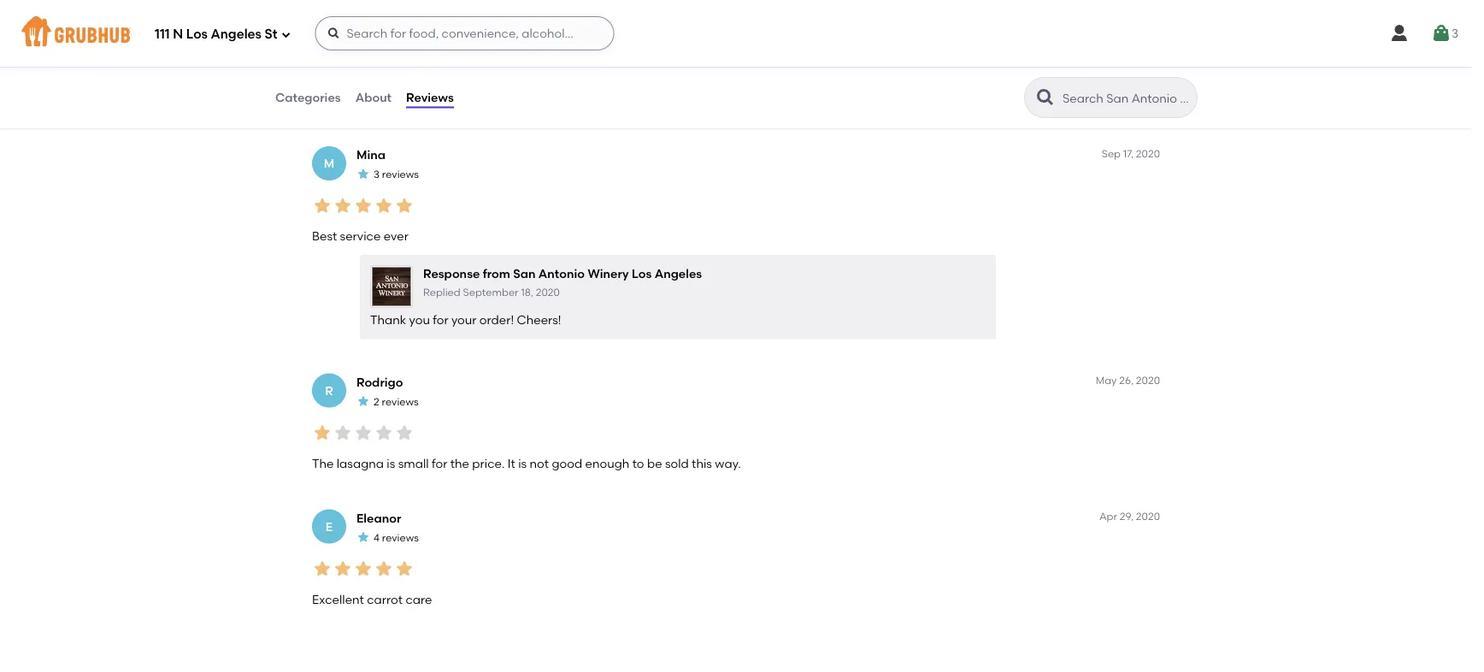 Task type: locate. For each thing, give the bounding box(es) containing it.
response from san antonio winery los angeles replied september 18, 2020
[[423, 267, 702, 298]]

2
[[374, 396, 379, 408]]

sep
[[1102, 148, 1121, 160]]

way.
[[715, 456, 741, 471]]

1 vertical spatial angeles
[[655, 267, 702, 282]]

2 horizontal spatial is
[[887, 93, 896, 107]]

for right small
[[432, 456, 448, 471]]

not
[[530, 456, 549, 471]]

angeles inside main navigation navigation
[[211, 27, 262, 42]]

1 horizontal spatial it
[[800, 93, 807, 107]]

reviews right 4
[[382, 532, 419, 544]]

los right the n
[[186, 27, 208, 42]]

svg image
[[1390, 23, 1410, 44], [281, 30, 291, 40]]

2020 for is
[[1137, 375, 1161, 387]]

it
[[555, 93, 562, 107], [800, 93, 807, 107]]

1 vertical spatial for
[[433, 313, 449, 328]]

1 horizontal spatial the
[[977, 93, 996, 107]]

0 horizontal spatial 3
[[374, 169, 380, 181]]

1 vertical spatial reviews
[[382, 396, 419, 408]]

0 vertical spatial angeles
[[211, 27, 262, 42]]

enough
[[585, 456, 630, 471]]

4 reviews
[[374, 532, 419, 544]]

a
[[609, 93, 617, 107]]

2020 right 29,
[[1137, 511, 1161, 523]]

order!
[[480, 313, 514, 328]]

about button
[[355, 67, 393, 128]]

svg image right st
[[281, 30, 291, 40]]

carrot
[[367, 592, 403, 607]]

best service ever
[[312, 229, 409, 244]]

i
[[327, 20, 331, 35]]

angeles left st
[[211, 27, 262, 42]]

26,
[[1120, 375, 1134, 387]]

reviews
[[382, 169, 419, 181], [382, 396, 419, 408], [382, 532, 419, 544]]

1 horizontal spatial angeles
[[655, 267, 702, 282]]

1 it from the left
[[555, 93, 562, 107]]

0 vertical spatial the
[[977, 93, 996, 107]]

categories
[[275, 90, 341, 105]]

rodrigo
[[357, 375, 403, 390]]

occasion.
[[665, 93, 720, 107]]

reviews down mina
[[382, 169, 419, 181]]

0 vertical spatial reviews
[[382, 169, 419, 181]]

apr
[[1100, 511, 1118, 523]]

0 vertical spatial 3
[[1452, 26, 1459, 40]]

29,
[[1120, 511, 1134, 523]]

the
[[312, 456, 334, 471]]

1 vertical spatial the
[[451, 456, 470, 471]]

angeles
[[211, 27, 262, 42], [655, 267, 702, 282]]

reviews button
[[405, 67, 455, 128]]

is left small
[[387, 456, 395, 471]]

2020 for care
[[1137, 511, 1161, 523]]

st
[[265, 27, 278, 42]]

response
[[423, 267, 480, 282]]

3
[[1452, 26, 1459, 40], [374, 169, 380, 181]]

svg image left 3 button
[[1390, 23, 1410, 44]]

0 vertical spatial los
[[186, 27, 208, 42]]

replied
[[423, 286, 461, 298]]

111 n los angeles st
[[155, 27, 278, 42]]

1 horizontal spatial 3
[[1452, 26, 1459, 40]]

is right the one at the top right
[[887, 93, 896, 107]]

star icon image
[[357, 31, 370, 45], [312, 60, 333, 80], [333, 60, 353, 80], [353, 60, 374, 80], [374, 60, 394, 80], [394, 60, 415, 80], [357, 167, 370, 181], [312, 196, 333, 216], [333, 196, 353, 216], [353, 196, 374, 216], [374, 196, 394, 216], [394, 196, 415, 216], [357, 394, 370, 408], [312, 423, 333, 444], [333, 423, 353, 444], [353, 423, 374, 444], [374, 423, 394, 444], [394, 423, 415, 444], [357, 531, 370, 544], [312, 559, 333, 580], [333, 559, 353, 580], [353, 559, 374, 580], [374, 559, 394, 580], [394, 559, 415, 580]]

the lasagna is small for the price. it is not good enough to be sold this way.
[[312, 456, 741, 471]]

disappointed!
[[332, 93, 413, 107]]

categories button
[[275, 67, 342, 128]]

2 it from the left
[[800, 93, 807, 107]]

r
[[325, 383, 333, 398]]

reviews right 2
[[382, 396, 419, 408]]

missing
[[482, 93, 526, 107]]

excellent
[[312, 592, 364, 607]]

the
[[977, 93, 996, 107], [451, 456, 470, 471]]

0 vertical spatial for
[[591, 93, 607, 107]]

from
[[483, 267, 510, 282]]

18,
[[521, 286, 534, 298]]

and
[[529, 93, 552, 107]]

0 horizontal spatial the
[[451, 456, 470, 471]]

0 horizontal spatial angeles
[[211, 27, 262, 42]]

los right winery
[[632, 267, 652, 282]]

1 review
[[374, 32, 412, 45]]

2 reviews from the top
[[382, 396, 419, 408]]

is right "it"
[[518, 456, 527, 471]]

san
[[513, 267, 536, 282]]

0 horizontal spatial los
[[186, 27, 208, 42]]

restaurant.
[[999, 93, 1063, 107]]

1 horizontal spatial los
[[632, 267, 652, 282]]

was right the and
[[565, 93, 588, 107]]

17,
[[1124, 148, 1134, 160]]

the right "at"
[[977, 93, 996, 107]]

2020
[[1137, 148, 1161, 160], [536, 286, 560, 298], [1137, 375, 1161, 387], [1137, 511, 1161, 523]]

you
[[409, 313, 430, 328]]

2020 right 17,
[[1137, 148, 1161, 160]]

1 reviews from the top
[[382, 169, 419, 181]]

1 was from the left
[[456, 93, 479, 107]]

make
[[765, 93, 797, 107]]

2 was from the left
[[565, 93, 588, 107]]

was right desert
[[456, 93, 479, 107]]

was
[[456, 93, 479, 107], [565, 93, 588, 107]]

is
[[887, 93, 896, 107], [387, 456, 395, 471], [518, 456, 527, 471]]

it right the and
[[555, 93, 562, 107]]

1 horizontal spatial svg image
[[1432, 23, 1452, 44]]

0 horizontal spatial was
[[456, 93, 479, 107]]

review
[[380, 32, 412, 45]]

service
[[340, 229, 381, 244]]

san antonio winery los angeles logo image
[[372, 268, 411, 306]]

this
[[692, 456, 712, 471]]

angeles right winery
[[655, 267, 702, 282]]

2020 for ever
[[1137, 148, 1161, 160]]

no
[[843, 93, 860, 107]]

3 inside 3 button
[[1452, 26, 1459, 40]]

it left right.
[[800, 93, 807, 107]]

eleanor
[[357, 511, 401, 526]]

sold
[[665, 456, 689, 471]]

search icon image
[[1036, 87, 1056, 108]]

los inside response from san antonio winery los angeles replied september 18, 2020
[[632, 267, 652, 282]]

1 vertical spatial 3
[[374, 169, 380, 181]]

1 horizontal spatial was
[[565, 93, 588, 107]]

Search San Antonio Winery Los Angeles search field
[[1061, 90, 1192, 106]]

right.
[[810, 93, 840, 107]]

3 reviews from the top
[[382, 532, 419, 544]]

svg image
[[1432, 23, 1452, 44], [327, 27, 341, 40]]

the left price.
[[451, 456, 470, 471]]

2020 right 18,
[[536, 286, 560, 298]]

i'm
[[312, 93, 329, 107]]

1 vertical spatial los
[[632, 267, 652, 282]]

for left a
[[591, 93, 607, 107]]

los
[[186, 27, 208, 42], [632, 267, 652, 282]]

111
[[155, 27, 170, 42]]

for right you
[[433, 313, 449, 328]]

for
[[591, 93, 607, 107], [433, 313, 449, 328], [432, 456, 448, 471]]

0 horizontal spatial it
[[555, 93, 562, 107]]

small
[[398, 456, 429, 471]]

2 vertical spatial reviews
[[382, 532, 419, 544]]

your
[[452, 313, 477, 328]]

2020 right 26,
[[1137, 375, 1161, 387]]



Task type: vqa. For each thing, say whether or not it's contained in the screenshot.
18,
yes



Task type: describe. For each thing, give the bounding box(es) containing it.
winery
[[588, 267, 629, 282]]

n
[[173, 27, 183, 42]]

apr 29, 2020
[[1100, 511, 1161, 523]]

price.
[[472, 456, 505, 471]]

desert
[[415, 93, 453, 107]]

reviews for eleanor
[[382, 532, 419, 544]]

excellent carrot care
[[312, 592, 432, 607]]

0 horizontal spatial svg image
[[281, 30, 291, 40]]

m
[[324, 156, 335, 171]]

may
[[1096, 375, 1117, 387]]

1
[[374, 32, 377, 45]]

ingrid
[[357, 12, 391, 26]]

may 26, 2020
[[1096, 375, 1161, 387]]

special
[[620, 93, 662, 107]]

2 vertical spatial for
[[432, 456, 448, 471]]

thank you for your order! cheers!
[[370, 313, 562, 328]]

ever
[[384, 229, 409, 244]]

angeles inside response from san antonio winery los angeles replied september 18, 2020
[[655, 267, 702, 282]]

Search for food, convenience, alcohol... search field
[[315, 16, 615, 50]]

0 horizontal spatial svg image
[[327, 27, 341, 40]]

cheers!
[[517, 313, 562, 328]]

3 for 3
[[1452, 26, 1459, 40]]

e
[[326, 520, 333, 534]]

reviews for mina
[[382, 169, 419, 181]]

i'm disappointed! desert was missing and it was for a special occasion. please make it right. no one is answering at the restaurant.
[[312, 93, 1063, 107]]

to
[[633, 456, 645, 471]]

0 horizontal spatial is
[[387, 456, 395, 471]]

mina
[[357, 148, 386, 162]]

sep 17, 2020
[[1102, 148, 1161, 160]]

september
[[463, 286, 519, 298]]

lasagna
[[337, 456, 384, 471]]

it
[[508, 456, 516, 471]]

good
[[552, 456, 583, 471]]

svg image inside 3 button
[[1432, 23, 1452, 44]]

be
[[647, 456, 662, 471]]

thank
[[370, 313, 406, 328]]

2020 inside response from san antonio winery los angeles replied september 18, 2020
[[536, 286, 560, 298]]

reviews for rodrigo
[[382, 396, 419, 408]]

2 reviews
[[374, 396, 419, 408]]

3 reviews
[[374, 169, 419, 181]]

1 horizontal spatial is
[[518, 456, 527, 471]]

1 horizontal spatial svg image
[[1390, 23, 1410, 44]]

about
[[356, 90, 392, 105]]

los inside main navigation navigation
[[186, 27, 208, 42]]

antonio
[[539, 267, 585, 282]]

please
[[723, 93, 762, 107]]

at
[[962, 93, 974, 107]]

3 for 3 reviews
[[374, 169, 380, 181]]

3 button
[[1432, 18, 1459, 49]]

best
[[312, 229, 337, 244]]

reviews
[[406, 90, 454, 105]]

one
[[863, 93, 885, 107]]

4
[[374, 532, 380, 544]]

care
[[406, 592, 432, 607]]

answering
[[899, 93, 959, 107]]

main navigation navigation
[[0, 0, 1473, 67]]



